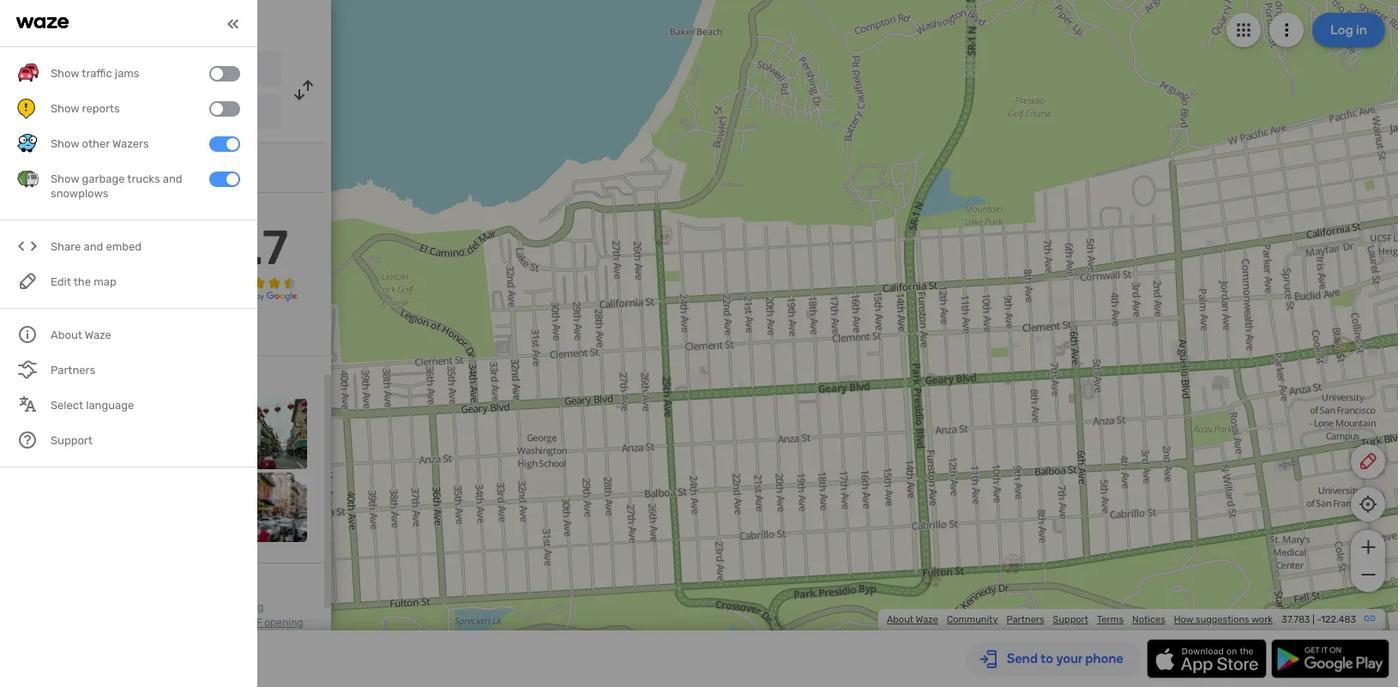 Task type: locate. For each thing, give the bounding box(es) containing it.
opening
[[265, 617, 303, 629]]

community
[[947, 615, 999, 626]]

directions
[[157, 14, 229, 33], [17, 617, 65, 629]]

directions inside "chinatown, sf driving directions"
[[17, 617, 65, 629]]

directions up san francisco "button"
[[157, 14, 229, 33]]

review
[[17, 206, 57, 221]]

driving
[[103, 14, 154, 33]]

|
[[1313, 615, 1315, 626]]

show reviews
[[17, 325, 94, 340]]

hours
[[17, 633, 45, 645]]

sf for driving
[[216, 602, 228, 614]]

sf
[[216, 602, 228, 614], [250, 617, 262, 629]]

1
[[17, 284, 22, 298]]

0 horizontal spatial sf
[[216, 602, 228, 614]]

chinatown,
[[159, 602, 213, 614], [193, 617, 247, 629]]

chinatown, inside chinatown, sf opening hours
[[193, 617, 247, 629]]

how suggestions work link
[[1175, 615, 1274, 626]]

san left francisco
[[63, 63, 84, 77]]

usa
[[220, 107, 241, 119]]

0 horizontal spatial san
[[63, 63, 84, 77]]

san left francisco,
[[129, 107, 147, 119]]

driving directions
[[103, 14, 229, 33]]

chinatown, down driving
[[193, 617, 247, 629]]

0 horizontal spatial directions
[[17, 617, 65, 629]]

chinatown, sf opening hours
[[17, 617, 303, 645]]

5
[[17, 228, 24, 243]]

1 horizontal spatial directions
[[157, 14, 229, 33]]

san francisco
[[63, 63, 141, 77]]

0 vertical spatial chinatown,
[[159, 602, 213, 614]]

francisco,
[[150, 107, 199, 119]]

chinatown, sf driving directions
[[17, 602, 264, 629]]

embed
[[106, 241, 142, 254]]

directions up hours
[[17, 617, 65, 629]]

chinatown, inside "chinatown, sf driving directions"
[[159, 602, 213, 614]]

sf inside chinatown, sf opening hours
[[250, 617, 262, 629]]

1 horizontal spatial sf
[[250, 617, 262, 629]]

sf for opening
[[250, 617, 262, 629]]

driving
[[231, 602, 264, 614]]

share
[[51, 241, 81, 254]]

image 2 of chinatown, sf image
[[91, 399, 160, 469]]

sf inside "chinatown, sf driving directions"
[[216, 602, 228, 614]]

1 vertical spatial chinatown,
[[193, 617, 247, 629]]

francisco
[[87, 63, 141, 77]]

reviews
[[51, 325, 94, 340]]

san inside "button"
[[63, 63, 84, 77]]

1 vertical spatial san
[[129, 107, 147, 119]]

chinatown, for driving
[[159, 602, 213, 614]]

notices link
[[1133, 615, 1166, 626]]

about
[[887, 615, 914, 626]]

san
[[63, 63, 84, 77], [129, 107, 147, 119]]

122.483
[[1322, 615, 1357, 626]]

san inside chinatown san francisco, ca, usa
[[129, 107, 147, 119]]

0 vertical spatial san
[[63, 63, 84, 77]]

1 vertical spatial sf
[[250, 617, 262, 629]]

chinatown, sf opening hours link
[[17, 617, 303, 645]]

chinatown, up chinatown, sf opening hours link
[[159, 602, 213, 614]]

sf left driving
[[216, 602, 228, 614]]

americanchinatown.com
[[51, 157, 190, 172]]

0 vertical spatial sf
[[216, 602, 228, 614]]

terms
[[1098, 615, 1124, 626]]

1 vertical spatial directions
[[17, 617, 65, 629]]

sf down driving
[[250, 617, 262, 629]]

image 8 of chinatown, sf image
[[237, 473, 307, 542]]

1 horizontal spatial san
[[129, 107, 147, 119]]

image 4 of chinatown, sf image
[[237, 399, 307, 469]]

code image
[[17, 236, 39, 258]]

and
[[84, 241, 103, 254]]



Task type: vqa. For each thing, say whether or not it's contained in the screenshot.
Call icon
no



Task type: describe. For each thing, give the bounding box(es) containing it.
terms link
[[1098, 615, 1124, 626]]

37.783 | -122.483
[[1282, 615, 1357, 626]]

support link
[[1054, 615, 1089, 626]]

link image
[[1364, 612, 1377, 626]]

current location image
[[17, 58, 38, 79]]

zoom in image
[[1358, 537, 1380, 558]]

about waze link
[[887, 615, 939, 626]]

8
[[17, 373, 25, 388]]

chinatown
[[63, 106, 123, 120]]

partners
[[1007, 615, 1045, 626]]

image 1 of chinatown, sf image
[[17, 399, 87, 469]]

share and embed link
[[17, 229, 240, 265]]

review summary
[[17, 206, 112, 221]]

37.783
[[1282, 615, 1311, 626]]

summary
[[60, 206, 112, 221]]

ca,
[[202, 107, 218, 119]]

4
[[17, 242, 25, 257]]

2
[[17, 270, 24, 284]]

pencil image
[[1359, 451, 1379, 472]]

show
[[17, 325, 48, 340]]

0 vertical spatial directions
[[157, 14, 229, 33]]

zoom out image
[[1358, 565, 1380, 585]]

community link
[[947, 615, 999, 626]]

san francisco button
[[50, 51, 282, 86]]

waze
[[916, 615, 939, 626]]

notices
[[1133, 615, 1166, 626]]

computer image
[[17, 154, 38, 175]]

chinatown, sf driving directions link
[[17, 602, 264, 629]]

location image
[[17, 101, 38, 122]]

8 photos
[[17, 373, 67, 388]]

work
[[1252, 615, 1274, 626]]

5 4 2 1
[[17, 228, 25, 298]]

about waze community partners support terms notices how suggestions work
[[887, 615, 1274, 626]]

chinatown, for opening
[[193, 617, 247, 629]]

partners link
[[1007, 615, 1045, 626]]

image 3 of chinatown, sf image
[[164, 399, 234, 469]]

-
[[1318, 615, 1322, 626]]

support
[[1054, 615, 1089, 626]]

photos
[[28, 373, 67, 388]]

share and embed
[[51, 241, 142, 254]]

suggestions
[[1196, 615, 1250, 626]]

how
[[1175, 615, 1194, 626]]

chinatown san francisco, ca, usa
[[63, 106, 241, 120]]

4.7
[[220, 220, 289, 276]]



